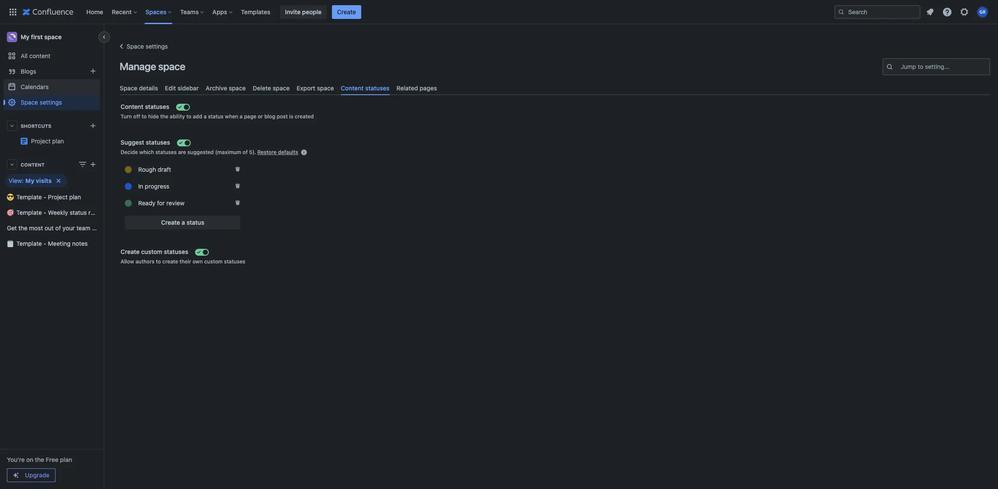 Task type: describe. For each thing, give the bounding box(es) containing it.
invite
[[285, 8, 301, 15]]

clear view image
[[53, 176, 64, 186]]

- for project
[[44, 193, 46, 201]]

create a status
[[161, 219, 204, 226]]

(maximum
[[215, 149, 241, 156]]

template - weekly status report link
[[3, 205, 105, 221]]

space details link
[[116, 81, 161, 95]]

export space link
[[293, 81, 337, 95]]

which
[[139, 149, 154, 156]]

defaults
[[278, 149, 298, 156]]

upgrade
[[25, 472, 50, 479]]

2 vertical spatial space
[[21, 99, 38, 106]]

create link
[[332, 5, 361, 19]]

2 vertical spatial the
[[35, 456, 44, 463]]

content inside space element
[[29, 52, 51, 59]]

appswitcher icon image
[[8, 7, 18, 17]]

blogs link
[[3, 64, 100, 79]]

suggested
[[188, 149, 214, 156]]

report
[[88, 209, 105, 216]]

home
[[86, 8, 103, 15]]

all content link
[[3, 48, 100, 64]]

when
[[225, 113, 238, 120]]

notification icon image
[[925, 7, 935, 17]]

0 vertical spatial my
[[21, 33, 29, 40]]

my first space
[[21, 33, 62, 40]]

suggest
[[121, 139, 144, 146]]

space inside get the most out of your team space link
[[92, 224, 109, 232]]

invite people
[[285, 8, 322, 15]]

are
[[178, 149, 186, 156]]

0 vertical spatial custom
[[141, 248, 162, 255]]

status inside dropdown button
[[187, 219, 204, 226]]

template - weekly status report
[[16, 209, 105, 216]]

ready
[[138, 199, 156, 207]]

visits
[[36, 177, 52, 184]]

on
[[26, 456, 33, 463]]

export
[[297, 84, 315, 92]]

first
[[31, 33, 43, 40]]

create
[[162, 258, 178, 265]]

confluence
[[39, 106, 67, 112]]

get the most out of your team space link
[[3, 221, 109, 236]]

you're on the free plan
[[7, 456, 72, 463]]

project inside template - project plan link
[[48, 193, 68, 201]]

create for create a status
[[161, 219, 180, 226]]

view: my visits
[[9, 177, 52, 184]]

delete
[[253, 84, 271, 92]]

blogs
[[21, 68, 36, 75]]

statuses inside tab list
[[365, 84, 390, 92]]

template - project plan link
[[3, 190, 100, 205]]

decide
[[121, 149, 138, 156]]

people
[[302, 8, 322, 15]]

sidebar
[[178, 84, 199, 92]]

to right jump
[[918, 63, 924, 70]]

1 vertical spatial space settings link
[[3, 95, 100, 110]]

turn
[[121, 113, 132, 120]]

:dart: image
[[7, 209, 14, 216]]

Search field
[[835, 5, 921, 19]]

space for archive space
[[229, 84, 246, 92]]

- for weekly
[[44, 209, 46, 216]]

to for turn off to hide the ability to add a status when a page or blog post is created
[[142, 113, 147, 120]]

1 horizontal spatial space settings
[[127, 43, 168, 50]]

post
[[277, 113, 288, 120]]

to for quick links to confluence or web content
[[33, 106, 38, 112]]

add shortcut image
[[88, 121, 98, 131]]

0 vertical spatial settings
[[146, 43, 168, 50]]

2 horizontal spatial a
[[240, 113, 243, 120]]

1 horizontal spatial custom
[[204, 258, 223, 265]]

free
[[46, 456, 58, 463]]

template - project plan
[[16, 193, 81, 201]]

remove icon image for in progress
[[234, 182, 241, 189]]

edit sidebar link
[[161, 81, 202, 95]]

settings icon image
[[960, 7, 970, 17]]

calendars link
[[3, 79, 100, 95]]

to for allow authors to create their own custom statuses
[[156, 258, 161, 265]]

authors
[[136, 258, 155, 265]]

their
[[180, 258, 191, 265]]

space element
[[0, 24, 133, 489]]

edit sidebar
[[165, 84, 199, 92]]

decide which statuses are suggested (maximum of 5). restore defaults
[[121, 149, 298, 156]]

quick
[[5, 106, 19, 112]]

my first space link
[[3, 28, 100, 46]]

space settings inside space element
[[21, 99, 62, 106]]

details
[[139, 84, 158, 92]]

jump
[[901, 63, 916, 70]]

export space
[[297, 84, 334, 92]]

setting...
[[925, 63, 950, 70]]

0 vertical spatial space settings link
[[116, 41, 168, 52]]

:sunglasses: image
[[7, 194, 14, 201]]

invite people button
[[280, 5, 327, 19]]

project plan link up change view icon
[[3, 134, 133, 149]]

of inside space element
[[55, 224, 61, 232]]

1 vertical spatial the
[[18, 224, 27, 232]]

apps button
[[210, 5, 236, 19]]

ability
[[170, 113, 185, 120]]

off
[[133, 113, 140, 120]]

create a page image
[[88, 159, 98, 170]]

all
[[21, 52, 28, 59]]

tab list containing space details
[[116, 81, 994, 95]]

template for template - meeting notes
[[16, 240, 42, 247]]

:sunglasses: image
[[7, 194, 14, 201]]

content statuses inside content statuses link
[[341, 84, 390, 92]]

templates link
[[238, 5, 273, 19]]

quick links to confluence or web content
[[5, 106, 105, 112]]

allow
[[121, 258, 134, 265]]

progress
[[145, 182, 169, 190]]

status inside space element
[[70, 209, 87, 216]]

hide
[[148, 113, 159, 120]]

spaces
[[145, 8, 166, 15]]

notes
[[72, 240, 88, 247]]

1 vertical spatial content
[[86, 106, 105, 112]]

0 vertical spatial the
[[160, 113, 168, 120]]

1 horizontal spatial content
[[121, 103, 143, 110]]

out
[[45, 224, 54, 232]]

space for delete space
[[273, 84, 290, 92]]

shortcuts
[[21, 123, 51, 129]]

project plan link down shortcuts dropdown button
[[31, 137, 64, 145]]

team
[[76, 224, 90, 232]]

content button
[[3, 157, 100, 172]]

pages
[[420, 84, 437, 92]]



Task type: locate. For each thing, give the bounding box(es) containing it.
1 remove icon image from the top
[[234, 166, 241, 173]]

3 - from the top
[[44, 240, 46, 247]]

home link
[[84, 5, 106, 19]]

statuses up create
[[164, 248, 188, 255]]

space right first
[[44, 33, 62, 40]]

upgrade button
[[7, 469, 55, 482]]

archive
[[206, 84, 227, 92]]

template
[[16, 193, 42, 201], [16, 209, 42, 216], [16, 240, 42, 247]]

space inside delete space link
[[273, 84, 290, 92]]

status left when
[[208, 113, 224, 120]]

recent
[[112, 8, 132, 15]]

spaces button
[[143, 5, 175, 19]]

get
[[7, 224, 17, 232]]

content right export space
[[341, 84, 364, 92]]

weekly
[[48, 209, 68, 216]]

page
[[244, 113, 256, 120]]

project plan up decide
[[100, 134, 133, 141]]

1 horizontal spatial space settings link
[[116, 41, 168, 52]]

space left details
[[120, 84, 137, 92]]

space right export
[[317, 84, 334, 92]]

teams button
[[178, 5, 207, 19]]

1 vertical spatial create
[[161, 219, 180, 226]]

0 vertical spatial content
[[341, 84, 364, 92]]

space up edit
[[158, 60, 185, 72]]

my right view:
[[25, 177, 34, 184]]

2 vertical spatial -
[[44, 240, 46, 247]]

statuses right the own
[[224, 258, 245, 265]]

plan up decide
[[121, 134, 133, 141]]

- left the weekly
[[44, 209, 46, 216]]

plan right free
[[60, 456, 72, 463]]

help icon image
[[942, 7, 953, 17]]

search image
[[838, 8, 845, 15]]

1 vertical spatial space
[[120, 84, 137, 92]]

2 horizontal spatial status
[[208, 113, 224, 120]]

settings up manage space
[[146, 43, 168, 50]]

content up view: my visits
[[21, 162, 45, 167]]

space down "calendars"
[[21, 99, 38, 106]]

plan up template - weekly status report on the top left
[[69, 193, 81, 201]]

0 vertical spatial content statuses
[[341, 84, 390, 92]]

a inside dropdown button
[[182, 219, 185, 226]]

create a blog image
[[88, 66, 98, 76]]

0 vertical spatial or
[[68, 106, 73, 112]]

content statuses link
[[337, 81, 393, 95]]

0 vertical spatial content
[[29, 52, 51, 59]]

project plan for project plan link under shortcuts dropdown button
[[31, 137, 64, 145]]

settings
[[146, 43, 168, 50], [40, 99, 62, 106]]

1 horizontal spatial status
[[187, 219, 204, 226]]

create right people
[[337, 8, 356, 15]]

0 horizontal spatial create
[[121, 248, 140, 255]]

0 horizontal spatial status
[[70, 209, 87, 216]]

to
[[918, 63, 924, 70], [33, 106, 38, 112], [142, 113, 147, 120], [186, 113, 191, 120], [156, 258, 161, 265]]

1 vertical spatial of
[[55, 224, 61, 232]]

1 - from the top
[[44, 193, 46, 201]]

2 template from the top
[[16, 209, 42, 216]]

1 vertical spatial status
[[70, 209, 87, 216]]

content
[[29, 52, 51, 59], [86, 106, 105, 112]]

2 horizontal spatial the
[[160, 113, 168, 120]]

create for create
[[337, 8, 356, 15]]

shortcuts button
[[3, 118, 100, 134]]

or left blog
[[258, 113, 263, 120]]

template - project plan image
[[21, 138, 28, 145]]

change view image
[[78, 159, 88, 170]]

1 horizontal spatial or
[[258, 113, 263, 120]]

1 vertical spatial content
[[121, 103, 143, 110]]

statuses up the which
[[146, 139, 170, 146]]

confluence image
[[22, 7, 73, 17], [22, 7, 73, 17]]

space inside my first space link
[[44, 33, 62, 40]]

statuses up hide
[[145, 103, 169, 110]]

create a status button
[[125, 216, 240, 230]]

0 vertical spatial remove icon image
[[234, 166, 241, 173]]

archive space link
[[202, 81, 249, 95]]

templates
[[241, 8, 270, 15]]

1 vertical spatial custom
[[204, 258, 223, 265]]

space down report
[[92, 224, 109, 232]]

create custom statuses
[[121, 248, 188, 255]]

content statuses left related
[[341, 84, 390, 92]]

- down "visits"
[[44, 193, 46, 201]]

1 vertical spatial settings
[[40, 99, 62, 106]]

space for export space
[[317, 84, 334, 92]]

remove icon image for rough draft
[[234, 166, 241, 173]]

template - meeting notes link
[[3, 236, 100, 252]]

space settings
[[127, 43, 168, 50], [21, 99, 62, 106]]

created
[[295, 113, 314, 120]]

is
[[289, 113, 293, 120]]

project up the weekly
[[48, 193, 68, 201]]

review
[[167, 199, 185, 207]]

the
[[160, 113, 168, 120], [18, 224, 27, 232], [35, 456, 44, 463]]

space details
[[120, 84, 158, 92]]

- left meeting
[[44, 240, 46, 247]]

1 vertical spatial -
[[44, 209, 46, 216]]

custom right the own
[[204, 258, 223, 265]]

create up allow
[[121, 248, 140, 255]]

space
[[44, 33, 62, 40], [158, 60, 185, 72], [229, 84, 246, 92], [273, 84, 290, 92], [317, 84, 334, 92], [92, 224, 109, 232]]

2 vertical spatial remove icon image
[[234, 199, 241, 206]]

1 vertical spatial my
[[25, 177, 34, 184]]

statuses left are
[[155, 149, 177, 156]]

1 horizontal spatial a
[[204, 113, 207, 120]]

0 horizontal spatial space settings link
[[3, 95, 100, 110]]

1 horizontal spatial of
[[243, 149, 248, 156]]

banner containing home
[[0, 0, 998, 24]]

meeting
[[48, 240, 71, 247]]

global element
[[5, 0, 833, 24]]

1 horizontal spatial content statuses
[[341, 84, 390, 92]]

create inside create 'link'
[[337, 8, 356, 15]]

0 vertical spatial -
[[44, 193, 46, 201]]

add
[[193, 113, 202, 120]]

apps
[[213, 8, 227, 15]]

0 vertical spatial create
[[337, 8, 356, 15]]

1 horizontal spatial project plan
[[100, 134, 133, 141]]

project plan for project plan link over change view icon
[[100, 134, 133, 141]]

custom up authors
[[141, 248, 162, 255]]

status up team
[[70, 209, 87, 216]]

create for create custom statuses
[[121, 248, 140, 255]]

space inside export space link
[[317, 84, 334, 92]]

a down review
[[182, 219, 185, 226]]

of right out
[[55, 224, 61, 232]]

teams
[[180, 8, 199, 15]]

get the most out of your team space
[[7, 224, 109, 232]]

settings down the calendars link
[[40, 99, 62, 106]]

the right on
[[35, 456, 44, 463]]

calendars
[[21, 83, 49, 90]]

0 horizontal spatial project plan
[[31, 137, 64, 145]]

Search settings text field
[[901, 62, 903, 71]]

template for template - weekly status report
[[16, 209, 42, 216]]

premium image
[[12, 472, 19, 479]]

delete space link
[[249, 81, 293, 95]]

0 horizontal spatial content
[[29, 52, 51, 59]]

2 horizontal spatial content
[[341, 84, 364, 92]]

0 vertical spatial space settings
[[127, 43, 168, 50]]

related
[[397, 84, 418, 92]]

0 vertical spatial status
[[208, 113, 224, 120]]

project down shortcuts
[[31, 137, 51, 145]]

space up manage at the left of the page
[[127, 43, 144, 50]]

suggest statuses
[[121, 139, 170, 146]]

2 horizontal spatial create
[[337, 8, 356, 15]]

content right all
[[29, 52, 51, 59]]

project plan inside project plan link
[[100, 134, 133, 141]]

delete space
[[253, 84, 290, 92]]

2 vertical spatial create
[[121, 248, 140, 255]]

1 vertical spatial space settings
[[21, 99, 62, 106]]

most
[[29, 224, 43, 232]]

3 template from the top
[[16, 240, 42, 247]]

space for manage space
[[158, 60, 185, 72]]

space settings up manage space
[[127, 43, 168, 50]]

0 horizontal spatial the
[[18, 224, 27, 232]]

space settings down "calendars"
[[21, 99, 62, 106]]

0 horizontal spatial content
[[21, 162, 45, 167]]

or left web
[[68, 106, 73, 112]]

space right delete
[[273, 84, 290, 92]]

content statuses up the off
[[121, 103, 169, 110]]

template - meeting notes
[[16, 240, 88, 247]]

space settings link up manage at the left of the page
[[116, 41, 168, 52]]

banner
[[0, 0, 998, 24]]

or
[[68, 106, 73, 112], [258, 113, 263, 120]]

2 vertical spatial template
[[16, 240, 42, 247]]

0 horizontal spatial or
[[68, 106, 73, 112]]

jump to setting...
[[901, 63, 950, 70]]

1 horizontal spatial settings
[[146, 43, 168, 50]]

1 template from the top
[[16, 193, 42, 201]]

1 vertical spatial or
[[258, 113, 263, 120]]

create
[[337, 8, 356, 15], [161, 219, 180, 226], [121, 248, 140, 255]]

1 vertical spatial content statuses
[[121, 103, 169, 110]]

your
[[63, 224, 75, 232]]

links
[[20, 106, 31, 112]]

plan down shortcuts dropdown button
[[52, 137, 64, 145]]

space settings link down "calendars"
[[3, 95, 100, 110]]

2 - from the top
[[44, 209, 46, 216]]

0 horizontal spatial space settings
[[21, 99, 62, 106]]

own
[[193, 258, 203, 265]]

1 horizontal spatial content
[[86, 106, 105, 112]]

blog
[[264, 113, 275, 120]]

create down review
[[161, 219, 180, 226]]

draft
[[158, 166, 171, 173]]

restore
[[257, 149, 277, 156]]

:notepad_spiral: image
[[7, 240, 14, 247], [7, 240, 14, 247]]

2 vertical spatial content
[[21, 162, 45, 167]]

2 vertical spatial status
[[187, 219, 204, 226]]

remove icon image
[[234, 166, 241, 173], [234, 182, 241, 189], [234, 199, 241, 206]]

to down create custom statuses
[[156, 258, 161, 265]]

0 horizontal spatial content statuses
[[121, 103, 169, 110]]

1 horizontal spatial create
[[161, 219, 180, 226]]

template down most on the left of page
[[16, 240, 42, 247]]

space inside archive space link
[[229, 84, 246, 92]]

a right add on the top of page
[[204, 113, 207, 120]]

in
[[138, 182, 143, 190]]

0 vertical spatial space
[[127, 43, 144, 50]]

0 vertical spatial of
[[243, 149, 248, 156]]

content statuses
[[341, 84, 390, 92], [121, 103, 169, 110]]

allow authors to create their own custom statuses
[[121, 258, 245, 265]]

template for template - project plan
[[16, 193, 42, 201]]

create inside create a status dropdown button
[[161, 219, 180, 226]]

3 remove icon image from the top
[[234, 199, 241, 206]]

to right the off
[[142, 113, 147, 120]]

archive space
[[206, 84, 246, 92]]

view:
[[9, 177, 24, 184]]

content right web
[[86, 106, 105, 112]]

0 horizontal spatial custom
[[141, 248, 162, 255]]

related pages
[[397, 84, 437, 92]]

space right "archive"
[[229, 84, 246, 92]]

0 horizontal spatial of
[[55, 224, 61, 232]]

to left add on the top of page
[[186, 113, 191, 120]]

:dart: image
[[7, 209, 14, 216]]

info icon image
[[300, 149, 307, 156]]

all content
[[21, 52, 51, 59]]

web
[[75, 106, 85, 112]]

template up most on the left of page
[[16, 209, 42, 216]]

content inside content dropdown button
[[21, 162, 45, 167]]

2 remove icon image from the top
[[234, 182, 241, 189]]

turn off to hide the ability to add a status when a page or blog post is created
[[121, 113, 314, 120]]

project plan down shortcuts dropdown button
[[31, 137, 64, 145]]

1 vertical spatial remove icon image
[[234, 182, 241, 189]]

custom
[[141, 248, 162, 255], [204, 258, 223, 265]]

0 horizontal spatial settings
[[40, 99, 62, 106]]

0 horizontal spatial a
[[182, 219, 185, 226]]

tab list
[[116, 81, 994, 95]]

1 horizontal spatial the
[[35, 456, 44, 463]]

a left page at the left of the page
[[240, 113, 243, 120]]

project left suggest
[[100, 134, 120, 141]]

related pages link
[[393, 81, 441, 95]]

- for meeting
[[44, 240, 46, 247]]

remove icon image for ready for review
[[234, 199, 241, 206]]

manage
[[120, 60, 156, 72]]

in progress
[[138, 182, 169, 190]]

statuses left related
[[365, 84, 390, 92]]

1 vertical spatial template
[[16, 209, 42, 216]]

content up the off
[[121, 103, 143, 110]]

status up the own
[[187, 219, 204, 226]]

rough
[[138, 166, 156, 173]]

settings inside space element
[[40, 99, 62, 106]]

the right get
[[18, 224, 27, 232]]

content inside content statuses link
[[341, 84, 364, 92]]

of left 5).
[[243, 149, 248, 156]]

template down view: my visits
[[16, 193, 42, 201]]

to right links
[[33, 106, 38, 112]]

0 vertical spatial template
[[16, 193, 42, 201]]

the right hide
[[160, 113, 168, 120]]

my
[[21, 33, 29, 40], [25, 177, 34, 184]]

rough draft
[[138, 166, 171, 173]]

my left first
[[21, 33, 29, 40]]

plan
[[121, 134, 133, 141], [52, 137, 64, 145], [69, 193, 81, 201], [60, 456, 72, 463]]



Task type: vqa. For each thing, say whether or not it's contained in the screenshot.
Space settings link to the bottom
yes



